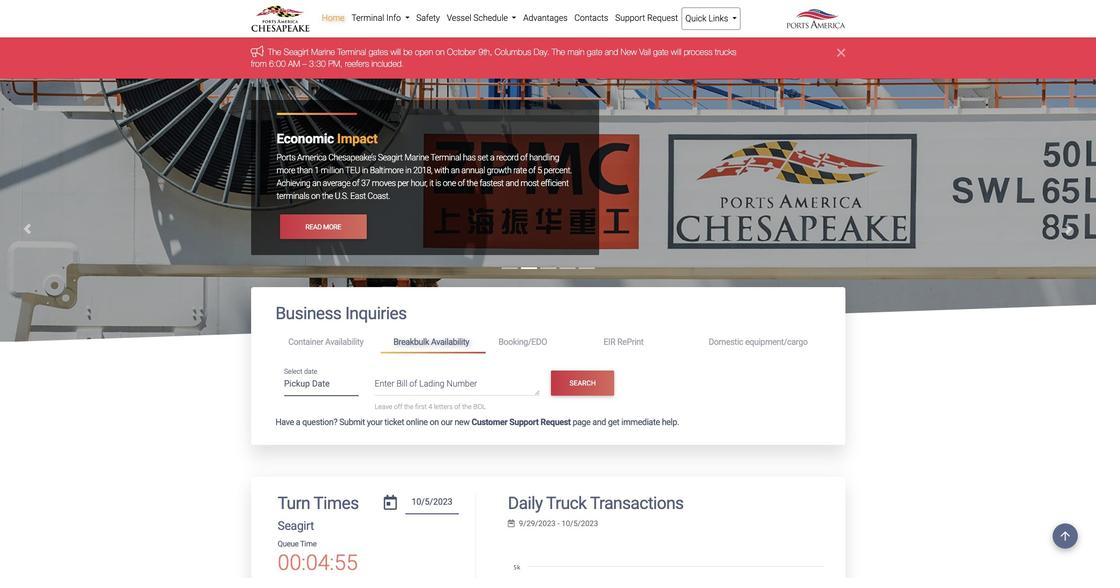 Task type: locate. For each thing, give the bounding box(es) containing it.
tos up 'companies,'
[[292, 153, 307, 163]]

web inside the tos web portal (twp) allows the terminal to communicate with trucking companies,                         brokers and other parties in real time, while providing immediate access to valuable                         information regarding vessel schedule, import and export cargo and gate activity, which increased production and accuracy.
[[309, 153, 325, 163]]

0 horizontal spatial to
[[277, 178, 284, 189]]

ports inside 'ports america chesapeake's seagirt marine terminal has set a record of handling more than 1 million teu in baltimore in 2018,                         with an annual growth rate of 5 percent. achieving an average of 37 moves per hour, it is one of the fastest and most efficient terminals on the u.s. east coast.'
[[277, 153, 295, 163]]

on left our
[[430, 418, 439, 428]]

gate right vail
[[653, 47, 669, 57]]

will left be at left
[[391, 47, 401, 57]]

breakbulk availability
[[394, 337, 469, 348]]

1 vertical spatial support
[[509, 418, 539, 428]]

record
[[496, 153, 519, 163]]

tos
[[363, 131, 388, 147], [292, 153, 307, 163]]

1 in from the left
[[362, 166, 368, 176]]

am
[[288, 59, 300, 69]]

1 vertical spatial to
[[277, 178, 284, 189]]

portal up million
[[326, 153, 347, 163]]

to
[[441, 153, 448, 163], [277, 178, 284, 189]]

the up 6:00
[[268, 47, 281, 57]]

real
[[416, 166, 429, 176]]

vessel
[[393, 178, 415, 189]]

None text field
[[405, 494, 459, 515]]

1 vertical spatial on
[[311, 191, 320, 201]]

to up time, on the left top of the page
[[441, 153, 448, 163]]

lading
[[419, 379, 445, 389]]

2 vertical spatial on
[[430, 418, 439, 428]]

reprint
[[617, 337, 644, 348]]

1 vertical spatial ports
[[277, 153, 295, 163]]

in up "vessel" at left
[[405, 166, 411, 176]]

terminal
[[410, 153, 439, 163]]

america for chesapeake's
[[297, 153, 327, 163]]

average
[[323, 178, 351, 189]]

immediate up cargo
[[503, 166, 540, 176]]

and left new
[[605, 47, 618, 57]]

1 vertical spatial with
[[434, 166, 449, 176]]

times
[[314, 494, 359, 514]]

1 will from the left
[[391, 47, 401, 57]]

contacts
[[575, 13, 608, 23]]

1 horizontal spatial tos
[[363, 131, 388, 147]]

support inside the "00:04:55" "main content"
[[509, 418, 539, 428]]

0 horizontal spatial request
[[541, 418, 571, 428]]

america up 1 on the top of the page
[[297, 153, 327, 163]]

economic impact
[[277, 131, 378, 147]]

with up is
[[434, 166, 449, 176]]

terminal
[[352, 13, 384, 23], [337, 47, 366, 57], [431, 153, 461, 163]]

the left u.s.
[[322, 191, 333, 201]]

2 vertical spatial seagirt
[[278, 519, 314, 533]]

terminal left info
[[352, 13, 384, 23]]

a
[[490, 153, 494, 163], [296, 418, 300, 428]]

0 vertical spatial with
[[500, 153, 515, 163]]

the inside the tos web portal (twp) allows the terminal to communicate with trucking companies,                         brokers and other parties in real time, while providing immediate access to valuable                         information regarding vessel schedule, import and export cargo and gate activity, which increased production and accuracy.
[[397, 153, 408, 163]]

1 horizontal spatial will
[[671, 47, 681, 57]]

terminal up reefers
[[337, 47, 366, 57]]

0 vertical spatial seagirt
[[284, 47, 309, 57]]

america
[[311, 131, 360, 147], [297, 153, 327, 163]]

the up parties
[[397, 153, 408, 163]]

allows
[[373, 153, 395, 163]]

launch link
[[280, 215, 357, 240]]

10/5/2023
[[562, 520, 598, 529]]

on down valuable
[[311, 191, 320, 201]]

0 horizontal spatial web
[[309, 153, 325, 163]]

0 vertical spatial marine
[[311, 47, 335, 57]]

and down "vessel" at left
[[402, 191, 415, 201]]

other
[[362, 166, 380, 176]]

and down rate
[[506, 178, 519, 189]]

0 vertical spatial web
[[391, 131, 416, 147]]

1 vertical spatial tos
[[292, 153, 307, 163]]

support up new
[[615, 13, 645, 23]]

1 vertical spatial portal
[[326, 153, 347, 163]]

0 vertical spatial to
[[441, 153, 448, 163]]

search
[[570, 380, 596, 388]]

tos up allows
[[363, 131, 388, 147]]

seagirt up queue
[[278, 519, 314, 533]]

in right 'teu'
[[362, 166, 368, 176]]

0 horizontal spatial portal
[[326, 153, 347, 163]]

advantages
[[523, 13, 568, 23]]

seagirt up am
[[284, 47, 309, 57]]

on inside the "00:04:55" "main content"
[[430, 418, 439, 428]]

-
[[558, 520, 560, 529]]

availability right breakbulk
[[431, 337, 469, 348]]

1 vertical spatial a
[[296, 418, 300, 428]]

pm,
[[328, 59, 343, 69]]

the up more
[[277, 153, 290, 163]]

with
[[500, 153, 515, 163], [434, 166, 449, 176]]

business inquiries
[[276, 304, 407, 324]]

the seagirt marine terminal gates will be open on october 9th, columbus day. the main gate and new vail gate will process trucks from 6:00 am – 3:30 pm, reefers included. link
[[251, 47, 737, 69]]

1 vertical spatial request
[[541, 418, 571, 428]]

Enter Bill of Lading Number text field
[[375, 378, 540, 396]]

web up allows
[[391, 131, 416, 147]]

gate right "main"
[[587, 47, 602, 57]]

1 horizontal spatial gate
[[587, 47, 602, 57]]

0 horizontal spatial will
[[391, 47, 401, 57]]

1 vertical spatial america
[[297, 153, 327, 163]]

have a question? submit your ticket online on our new customer support request page and get immediate help.
[[276, 418, 679, 428]]

0 vertical spatial portal
[[420, 131, 455, 147]]

per
[[398, 178, 409, 189]]

on
[[436, 47, 445, 57], [311, 191, 320, 201], [430, 418, 439, 428]]

ports up 'companies,'
[[277, 131, 308, 147]]

impact
[[337, 131, 378, 147]]

0 vertical spatial on
[[436, 47, 445, 57]]

the seagirt marine terminal gates will be open on october 9th, columbus day. the main gate and new vail gate will process trucks from 6:00 am – 3:30 pm, reefers included. alert
[[0, 38, 1096, 79]]

marine up real
[[405, 153, 429, 163]]

00:04:55 main content
[[243, 288, 853, 579]]

availability inside container availability link
[[325, 337, 364, 348]]

a inside the "00:04:55" "main content"
[[296, 418, 300, 428]]

0 vertical spatial support
[[615, 13, 645, 23]]

online
[[406, 418, 428, 428]]

search button
[[551, 371, 614, 396]]

1 horizontal spatial marine
[[405, 153, 429, 163]]

the inside the tos web portal (twp) allows the terminal to communicate with trucking companies,                         brokers and other parties in real time, while providing immediate access to valuable                         information regarding vessel schedule, import and export cargo and gate activity, which increased production and accuracy.
[[277, 153, 290, 163]]

0 vertical spatial ports
[[277, 131, 308, 147]]

1 horizontal spatial support
[[615, 13, 645, 23]]

a right have
[[296, 418, 300, 428]]

quick links link
[[682, 7, 741, 30]]

providing
[[469, 166, 501, 176]]

of left 5
[[529, 166, 536, 176]]

1 vertical spatial web
[[309, 153, 325, 163]]

on inside 'the seagirt marine terminal gates will be open on october 9th, columbus day. the main gate and new vail gate will process trucks from 6:00 am – 3:30 pm, reefers included.'
[[436, 47, 445, 57]]

ports america chesapeake's seagirt marine terminal has set a record of handling more than 1 million teu in baltimore in 2018,                         with an annual growth rate of 5 percent. achieving an average of 37 moves per hour, it is one of the fastest and most efficient terminals on the u.s. east coast.
[[277, 153, 572, 201]]

activity,
[[277, 191, 302, 201]]

help.
[[662, 418, 679, 428]]

the
[[268, 47, 281, 57], [552, 47, 565, 57], [277, 153, 290, 163]]

0 horizontal spatial immediate
[[503, 166, 540, 176]]

vessel
[[447, 13, 471, 23]]

terminal inside 'ports america chesapeake's seagirt marine terminal has set a record of handling more than 1 million teu in baltimore in 2018,                         with an annual growth rate of 5 percent. achieving an average of 37 moves per hour, it is one of the fastest and most efficient terminals on the u.s. east coast.'
[[431, 153, 461, 163]]

ports
[[277, 131, 308, 147], [277, 153, 295, 163]]

1 vertical spatial an
[[312, 178, 321, 189]]

an down 1 on the top of the page
[[312, 178, 321, 189]]

seagirt up baltimore
[[378, 153, 403, 163]]

immediate right get
[[622, 418, 660, 428]]

1 vertical spatial immediate
[[622, 418, 660, 428]]

valuable
[[285, 178, 314, 189]]

2 vertical spatial terminal
[[431, 153, 461, 163]]

eir reprint
[[604, 337, 644, 348]]

00:04:55
[[278, 551, 358, 576]]

truck
[[546, 494, 587, 514]]

availability down business inquiries
[[325, 337, 364, 348]]

of right one
[[458, 178, 465, 189]]

booking/edo link
[[486, 333, 591, 353]]

the for the seagirt marine terminal gates will be open on october 9th, columbus day. the main gate and new vail gate will process trucks from 6:00 am – 3:30 pm, reefers included.
[[268, 47, 281, 57]]

0 vertical spatial america
[[311, 131, 360, 147]]

support
[[615, 13, 645, 23], [509, 418, 539, 428]]

transactions
[[590, 494, 684, 514]]

0 vertical spatial an
[[451, 166, 460, 176]]

and down providing
[[477, 178, 490, 189]]

1 horizontal spatial with
[[500, 153, 515, 163]]

0 vertical spatial a
[[490, 153, 494, 163]]

9/29/2023 - 10/5/2023
[[519, 520, 598, 529]]

3 in from the left
[[408, 166, 414, 176]]

2 ports from the top
[[277, 153, 295, 163]]

read more
[[306, 223, 341, 231]]

daily truck transactions
[[508, 494, 684, 514]]

support right customer
[[509, 418, 539, 428]]

will left the process at the right of the page
[[671, 47, 681, 57]]

accuracy.
[[417, 191, 450, 201]]

portal up "terminal"
[[420, 131, 455, 147]]

0 horizontal spatial availability
[[325, 337, 364, 348]]

3:30
[[309, 59, 326, 69]]

domestic
[[709, 337, 743, 348]]

web up 1 on the top of the page
[[309, 153, 325, 163]]

immediate inside the "00:04:55" "main content"
[[622, 418, 660, 428]]

coast.
[[368, 191, 390, 201]]

to down more
[[277, 178, 284, 189]]

marine up 3:30 on the left top
[[311, 47, 335, 57]]

ports up more
[[277, 153, 295, 163]]

in left real
[[408, 166, 414, 176]]

1 horizontal spatial immediate
[[622, 418, 660, 428]]

companies,
[[277, 166, 317, 176]]

availability inside breakbulk availability link
[[431, 337, 469, 348]]

1 vertical spatial marine
[[405, 153, 429, 163]]

1 vertical spatial seagirt
[[378, 153, 403, 163]]

availability
[[325, 337, 364, 348], [431, 337, 469, 348]]

schedule,
[[417, 178, 450, 189]]

growth
[[487, 166, 512, 176]]

0 horizontal spatial marine
[[311, 47, 335, 57]]

read
[[306, 223, 322, 231]]

1 vertical spatial terminal
[[337, 47, 366, 57]]

of up rate
[[521, 153, 528, 163]]

america up chesapeake's
[[311, 131, 360, 147]]

0 horizontal spatial gate
[[553, 178, 569, 189]]

web
[[391, 131, 416, 147], [309, 153, 325, 163]]

0 horizontal spatial tos
[[292, 153, 307, 163]]

container
[[288, 337, 323, 348]]

of
[[521, 153, 528, 163], [529, 166, 536, 176], [352, 178, 359, 189], [458, 178, 465, 189], [410, 379, 417, 389], [455, 403, 461, 411]]

request left quick
[[647, 13, 678, 23]]

on right open
[[436, 47, 445, 57]]

1 availability from the left
[[325, 337, 364, 348]]

0 horizontal spatial support
[[509, 418, 539, 428]]

1 horizontal spatial web
[[391, 131, 416, 147]]

terminal inside 'the seagirt marine terminal gates will be open on october 9th, columbus day. the main gate and new vail gate will process trucks from 6:00 am – 3:30 pm, reefers included.'
[[337, 47, 366, 57]]

calendar week image
[[508, 520, 515, 528]]

2 availability from the left
[[431, 337, 469, 348]]

0 vertical spatial terminal
[[352, 13, 384, 23]]

0 vertical spatial request
[[647, 13, 678, 23]]

0 horizontal spatial an
[[312, 178, 321, 189]]

an up one
[[451, 166, 460, 176]]

request left page
[[541, 418, 571, 428]]

read more link
[[280, 215, 367, 240]]

1 horizontal spatial a
[[490, 153, 494, 163]]

gate down percent.
[[553, 178, 569, 189]]

1 ports from the top
[[277, 131, 308, 147]]

1 horizontal spatial portal
[[420, 131, 455, 147]]

more
[[323, 223, 341, 231]]

in
[[362, 166, 368, 176], [405, 166, 411, 176], [408, 166, 414, 176]]

with up growth
[[500, 153, 515, 163]]

schedule
[[474, 13, 508, 23]]

1 horizontal spatial request
[[647, 13, 678, 23]]

booking/edo
[[499, 337, 547, 348]]

availability for container availability
[[325, 337, 364, 348]]

the down annual
[[467, 178, 478, 189]]

equipment/cargo
[[745, 337, 808, 348]]

0 horizontal spatial a
[[296, 418, 300, 428]]

america inside 'ports america chesapeake's seagirt marine terminal has set a record of handling more than 1 million teu in baltimore in 2018,                         with an annual growth rate of 5 percent. achieving an average of 37 moves per hour, it is one of the fastest and most efficient terminals on the u.s. east coast.'
[[297, 153, 327, 163]]

set
[[478, 153, 488, 163]]

eir reprint link
[[591, 333, 696, 353]]

the for the tos web portal (twp) allows the terminal to communicate with trucking companies,                         brokers and other parties in real time, while providing immediate access to valuable                         information regarding vessel schedule, import and export cargo and gate activity, which increased production and accuracy.
[[277, 153, 290, 163]]

marine
[[311, 47, 335, 57], [405, 153, 429, 163]]

availability for breakbulk availability
[[431, 337, 469, 348]]

process
[[684, 47, 713, 57]]

breakbulk
[[394, 337, 429, 348]]

terminal up time, on the left top of the page
[[431, 153, 461, 163]]

seagirt inside 'ports america chesapeake's seagirt marine terminal has set a record of handling more than 1 million teu in baltimore in 2018,                         with an annual growth rate of 5 percent. achieving an average of 37 moves per hour, it is one of the fastest and most efficient terminals on the u.s. east coast.'
[[378, 153, 403, 163]]

and left get
[[593, 418, 606, 428]]

in inside the tos web portal (twp) allows the terminal to communicate with trucking companies,                         brokers and other parties in real time, while providing immediate access to valuable                         information regarding vessel schedule, import and export cargo and gate activity, which increased production and accuracy.
[[408, 166, 414, 176]]

and inside 'ports america chesapeake's seagirt marine terminal has set a record of handling more than 1 million teu in baltimore in 2018,                         with an annual growth rate of 5 percent. achieving an average of 37 moves per hour, it is one of the fastest and most efficient terminals on the u.s. east coast.'
[[506, 178, 519, 189]]

1 horizontal spatial availability
[[431, 337, 469, 348]]

close image
[[837, 46, 845, 59]]

included.
[[372, 59, 404, 69]]

0 horizontal spatial with
[[434, 166, 449, 176]]

2 in from the left
[[405, 166, 411, 176]]

0 vertical spatial immediate
[[503, 166, 540, 176]]

a right set
[[490, 153, 494, 163]]



Task type: vqa. For each thing, say whether or not it's contained in the screenshot.
the berths.
no



Task type: describe. For each thing, give the bounding box(es) containing it.
the right off
[[404, 403, 414, 411]]

leave
[[375, 403, 392, 411]]

and inside the "00:04:55" "main content"
[[593, 418, 606, 428]]

(twp)
[[349, 153, 371, 163]]

u.s.
[[335, 191, 349, 201]]

increased
[[326, 191, 360, 201]]

in for impact
[[362, 166, 368, 176]]

from
[[251, 59, 267, 69]]

first
[[415, 403, 427, 411]]

marine inside 'ports america chesapeake's seagirt marine terminal has set a record of handling more than 1 million teu in baltimore in 2018,                         with an annual growth rate of 5 percent. achieving an average of 37 moves per hour, it is one of the fastest and most efficient terminals on the u.s. east coast.'
[[405, 153, 429, 163]]

marine inside 'the seagirt marine terminal gates will be open on october 9th, columbus day. the main gate and new vail gate will process trucks from 6:00 am – 3:30 pm, reefers included.'
[[311, 47, 335, 57]]

efficient
[[541, 178, 569, 189]]

2 will from the left
[[671, 47, 681, 57]]

bill
[[397, 379, 408, 389]]

columbus
[[495, 47, 531, 57]]

bullhorn image
[[251, 46, 268, 58]]

ports for ports america chesapeake's seagirt marine terminal has set a record of handling more than 1 million teu in baltimore in 2018,                         with an annual growth rate of 5 percent. achieving an average of 37 moves per hour, it is one of the fastest and most efficient terminals on the u.s. east coast.
[[277, 153, 295, 163]]

cargo
[[516, 178, 536, 189]]

gates
[[369, 47, 388, 57]]

9/29/2023
[[519, 520, 556, 529]]

leave off the first 4 letters of the bol
[[375, 403, 486, 411]]

support request
[[615, 13, 678, 23]]

than
[[297, 166, 313, 176]]

with inside 'ports america chesapeake's seagirt marine terminal has set a record of handling more than 1 million teu in baltimore in 2018,                         with an annual growth rate of 5 percent. achieving an average of 37 moves per hour, it is one of the fastest and most efficient terminals on the u.s. east coast.'
[[434, 166, 449, 176]]

request inside "link"
[[647, 13, 678, 23]]

customer support request link
[[472, 418, 571, 428]]

container availability link
[[276, 333, 381, 353]]

immediate inside the tos web portal (twp) allows the terminal to communicate with trucking companies,                         brokers and other parties in real time, while providing immediate access to valuable                         information regarding vessel schedule, import and export cargo and gate activity, which increased production and accuracy.
[[503, 166, 540, 176]]

support request link
[[612, 7, 682, 29]]

terminal info link
[[348, 7, 413, 29]]

page
[[573, 418, 591, 428]]

more
[[277, 166, 295, 176]]

get
[[608, 418, 620, 428]]

portal inside the tos web portal (twp) allows the terminal to communicate with trucking companies,                         brokers and other parties in real time, while providing immediate access to valuable                         information regarding vessel schedule, import and export cargo and gate activity, which increased production and accuracy.
[[326, 153, 347, 163]]

communicate
[[449, 153, 498, 163]]

trucks
[[715, 47, 737, 57]]

4
[[429, 403, 432, 411]]

safety
[[416, 13, 440, 23]]

5
[[538, 166, 542, 176]]

access
[[542, 166, 567, 176]]

import
[[452, 178, 475, 189]]

with inside the tos web portal (twp) allows the terminal to communicate with trucking companies,                         brokers and other parties in real time, while providing immediate access to valuable                         information regarding vessel schedule, import and export cargo and gate activity, which increased production and accuracy.
[[500, 153, 515, 163]]

domestic equipment/cargo
[[709, 337, 808, 348]]

percent.
[[544, 166, 572, 176]]

number
[[447, 379, 477, 389]]

2 horizontal spatial gate
[[653, 47, 669, 57]]

inquiries
[[345, 304, 407, 324]]

our
[[441, 418, 453, 428]]

the tos web portal (twp) allows the terminal to communicate with trucking companies,                         brokers and other parties in real time, while providing immediate access to valuable                         information regarding vessel schedule, import and export cargo and gate activity, which increased production and accuracy.
[[277, 153, 569, 201]]

the left bol
[[462, 403, 472, 411]]

hour,
[[411, 178, 428, 189]]

a inside 'ports america chesapeake's seagirt marine terminal has set a record of handling more than 1 million teu in baltimore in 2018,                         with an annual growth rate of 5 percent. achieving an average of 37 moves per hour, it is one of the fastest and most efficient terminals on the u.s. east coast.'
[[490, 153, 494, 163]]

info
[[386, 13, 401, 23]]

contacts link
[[571, 7, 612, 29]]

enter bill of lading number
[[375, 379, 477, 389]]

in for tos web portal
[[408, 166, 414, 176]]

rate
[[513, 166, 527, 176]]

terminals
[[277, 191, 309, 201]]

turn times
[[278, 494, 359, 514]]

daily
[[508, 494, 543, 514]]

reefers
[[345, 59, 369, 69]]

links
[[709, 13, 728, 24]]

1 horizontal spatial an
[[451, 166, 460, 176]]

vail
[[639, 47, 651, 57]]

enter
[[375, 379, 394, 389]]

off
[[394, 403, 402, 411]]

ports america tos web portal
[[277, 131, 455, 147]]

of right letters
[[455, 403, 461, 411]]

ports for ports america tos web portal
[[277, 131, 308, 147]]

day.
[[534, 47, 550, 57]]

container availability
[[288, 337, 364, 348]]

request inside the "00:04:55" "main content"
[[541, 418, 571, 428]]

parties
[[382, 166, 406, 176]]

domestic equipment/cargo link
[[696, 333, 821, 353]]

vessel schedule
[[447, 13, 510, 23]]

tos inside the tos web portal (twp) allows the terminal to communicate with trucking companies,                         brokers and other parties in real time, while providing immediate access to valuable                         information regarding vessel schedule, import and export cargo and gate activity, which increased production and accuracy.
[[292, 153, 307, 163]]

america for tos
[[311, 131, 360, 147]]

6:00
[[269, 59, 286, 69]]

and down 5
[[538, 178, 551, 189]]

1 horizontal spatial to
[[441, 153, 448, 163]]

main
[[568, 47, 585, 57]]

and inside 'the seagirt marine terminal gates will be open on october 9th, columbus day. the main gate and new vail gate will process trucks from 6:00 am – 3:30 pm, reefers included.'
[[605, 47, 618, 57]]

eir
[[604, 337, 616, 348]]

0 vertical spatial tos
[[363, 131, 388, 147]]

none text field inside the "00:04:55" "main content"
[[405, 494, 459, 515]]

–
[[303, 59, 307, 69]]

of left the 37
[[352, 178, 359, 189]]

vessel schedule link
[[443, 7, 520, 29]]

the right "day." at the top of the page
[[552, 47, 565, 57]]

seagirt inside the "00:04:55" "main content"
[[278, 519, 314, 533]]

regarding
[[358, 178, 392, 189]]

which
[[304, 191, 325, 201]]

gate inside the tos web portal (twp) allows the terminal to communicate with trucking companies,                         brokers and other parties in real time, while providing immediate access to valuable                         information regarding vessel schedule, import and export cargo and gate activity, which increased production and accuracy.
[[553, 178, 569, 189]]

Select date text field
[[284, 376, 359, 397]]

million
[[321, 166, 344, 176]]

moves
[[372, 178, 396, 189]]

queue time 00:04:55
[[278, 540, 358, 576]]

seagirt inside 'the seagirt marine terminal gates will be open on october 9th, columbus day. the main gate and new vail gate will process trucks from 6:00 am – 3:30 pm, reefers included.'
[[284, 47, 309, 57]]

on inside 'ports america chesapeake's seagirt marine terminal has set a record of handling more than 1 million teu in baltimore in 2018,                         with an annual growth rate of 5 percent. achieving an average of 37 moves per hour, it is one of the fastest and most efficient terminals on the u.s. east coast.'
[[311, 191, 320, 201]]

home
[[322, 13, 345, 23]]

go to top image
[[1053, 524, 1078, 550]]

question?
[[302, 418, 337, 428]]

date
[[304, 368, 317, 376]]

while
[[449, 166, 467, 176]]

safety link
[[413, 7, 443, 29]]

letters
[[434, 403, 453, 411]]

new
[[621, 47, 637, 57]]

of right bill
[[410, 379, 417, 389]]

annual
[[462, 166, 485, 176]]

teu
[[345, 166, 360, 176]]

queue
[[278, 540, 299, 549]]

one
[[443, 178, 456, 189]]

support inside "link"
[[615, 13, 645, 23]]

economic engine image
[[0, 79, 1096, 552]]

and down chesapeake's
[[347, 166, 360, 176]]

launch
[[306, 223, 331, 231]]

home link
[[318, 7, 348, 29]]

production
[[362, 191, 400, 201]]

open
[[415, 47, 433, 57]]

calendar day image
[[384, 496, 397, 511]]



